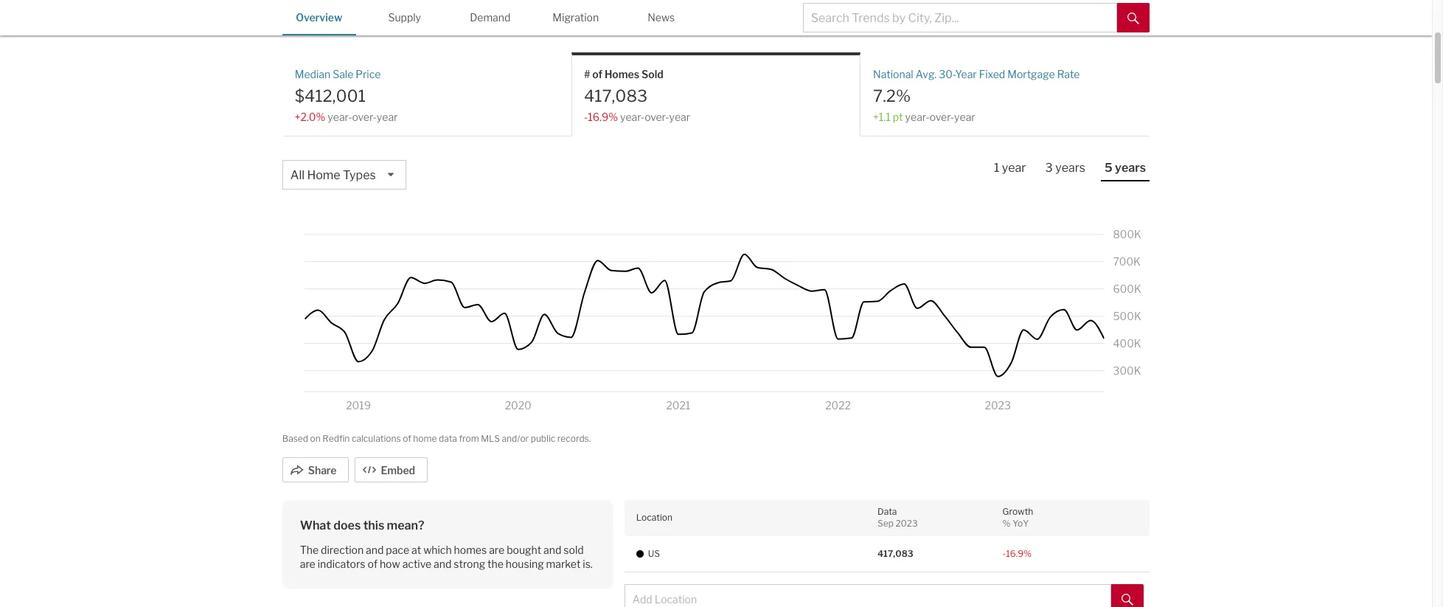 Task type: vqa. For each thing, say whether or not it's contained in the screenshot.
Is. at the bottom
yes



Task type: describe. For each thing, give the bounding box(es) containing it.
news link
[[625, 0, 698, 34]]

calculations
[[352, 433, 401, 444]]

7.2%
[[874, 86, 911, 105]]

- inside # of homes sold 417,083 -16.9% year-over-year
[[584, 110, 588, 123]]

year inside button
[[1002, 161, 1027, 175]]

%
[[1003, 518, 1011, 529]]

1 horizontal spatial are
[[489, 543, 505, 556]]

417,083 inside # of homes sold 417,083 -16.9% year-over-year
[[584, 86, 648, 105]]

based on redfin calculations of home data from mls and/or public records.
[[282, 433, 591, 444]]

does
[[334, 518, 361, 532]]

migration link
[[539, 0, 613, 34]]

news
[[648, 11, 675, 24]]

sale
[[333, 68, 354, 81]]

this
[[363, 518, 385, 532]]

the
[[488, 558, 504, 570]]

16.9% inside # of homes sold 417,083 -16.9% year-over-year
[[588, 110, 618, 123]]

growth
[[1003, 506, 1034, 517]]

is.
[[583, 558, 593, 570]]

year inside the median sale price $412,001 +2.0% year-over-year
[[377, 110, 398, 123]]

data
[[878, 506, 897, 517]]

1
[[994, 161, 1000, 175]]

the direction and pace at which homes are bought and sold are indicators of how active and strong the housing market is.
[[300, 543, 593, 570]]

yoy
[[1013, 518, 1029, 529]]

demand link
[[454, 0, 527, 34]]

from
[[459, 433, 479, 444]]

us
[[648, 548, 660, 559]]

30-
[[939, 68, 956, 81]]

sold
[[642, 68, 664, 81]]

and/or
[[502, 433, 529, 444]]

home
[[307, 168, 341, 182]]

$412,001
[[295, 86, 366, 105]]

indicators
[[318, 558, 365, 570]]

submit search image for 'add location' search field
[[1122, 594, 1134, 605]]

Add Location search field
[[625, 584, 1112, 607]]

year- inside the median sale price $412,001 +2.0% year-over-year
[[328, 110, 352, 123]]

2023
[[896, 518, 918, 529]]

based
[[282, 433, 308, 444]]

years for 5 years
[[1116, 161, 1147, 175]]

active
[[403, 558, 432, 570]]

supply
[[388, 11, 421, 24]]

home
[[413, 433, 437, 444]]

3 years button
[[1042, 160, 1090, 180]]

embed
[[381, 464, 415, 476]]

2 horizontal spatial and
[[544, 543, 562, 556]]

3 years
[[1046, 161, 1086, 175]]

pt
[[893, 110, 903, 123]]

years for 3 years
[[1056, 161, 1086, 175]]

share button
[[282, 457, 349, 482]]

bought
[[507, 543, 542, 556]]

+2.0%
[[295, 110, 326, 123]]

strong
[[454, 558, 485, 570]]

all
[[290, 168, 305, 182]]

-16.9%
[[1003, 548, 1032, 559]]

data
[[439, 433, 457, 444]]

market
[[546, 558, 581, 570]]

homes
[[605, 68, 640, 81]]

year- inside # of homes sold 417,083 -16.9% year-over-year
[[620, 110, 645, 123]]

embed button
[[355, 457, 428, 482]]

demand
[[470, 11, 511, 24]]

over- inside the median sale price $412,001 +2.0% year-over-year
[[352, 110, 377, 123]]

submit search image for search trends by city, zip... "search field"
[[1128, 12, 1140, 24]]

1 horizontal spatial of
[[403, 433, 411, 444]]



Task type: locate. For each thing, give the bounding box(es) containing it.
of inside the direction and pace at which homes are bought and sold are indicators of how active and strong the housing market is.
[[368, 558, 378, 570]]

2 horizontal spatial over-
[[930, 110, 955, 123]]

year
[[956, 68, 977, 81]]

over- down $412,001
[[352, 110, 377, 123]]

data sep 2023
[[878, 506, 918, 529]]

housing
[[506, 558, 544, 570]]

2 vertical spatial of
[[368, 558, 378, 570]]

1 horizontal spatial over-
[[645, 110, 669, 123]]

0 vertical spatial 16.9%
[[588, 110, 618, 123]]

1 horizontal spatial years
[[1116, 161, 1147, 175]]

year
[[377, 110, 398, 123], [669, 110, 691, 123], [955, 110, 976, 123], [1002, 161, 1027, 175]]

share
[[308, 464, 337, 476]]

how
[[380, 558, 400, 570]]

0 horizontal spatial and
[[366, 543, 384, 556]]

- down #
[[584, 110, 588, 123]]

homes
[[454, 543, 487, 556]]

growth % yoy
[[1003, 506, 1034, 529]]

which
[[424, 543, 452, 556]]

# of homes sold 417,083 -16.9% year-over-year
[[584, 68, 691, 123]]

1 year button
[[991, 160, 1030, 180]]

of inside # of homes sold 417,083 -16.9% year-over-year
[[593, 68, 603, 81]]

1 years from the left
[[1056, 161, 1086, 175]]

+1.1
[[874, 110, 891, 123]]

types
[[343, 168, 376, 182]]

0 vertical spatial 417,083
[[584, 86, 648, 105]]

are down the
[[300, 558, 316, 570]]

2 horizontal spatial of
[[593, 68, 603, 81]]

1 horizontal spatial year-
[[620, 110, 645, 123]]

5 years
[[1105, 161, 1147, 175]]

1 vertical spatial 417,083
[[878, 548, 914, 559]]

16.9% down yoy
[[1006, 548, 1032, 559]]

16.9% down #
[[588, 110, 618, 123]]

location
[[636, 512, 673, 523]]

sep
[[878, 518, 894, 529]]

417,083
[[584, 86, 648, 105], [878, 548, 914, 559]]

over- down "sold"
[[645, 110, 669, 123]]

overview link
[[282, 0, 356, 34]]

and
[[366, 543, 384, 556], [544, 543, 562, 556], [434, 558, 452, 570]]

year inside # of homes sold 417,083 -16.9% year-over-year
[[669, 110, 691, 123]]

0 horizontal spatial are
[[300, 558, 316, 570]]

the
[[300, 543, 319, 556]]

0 horizontal spatial 16.9%
[[588, 110, 618, 123]]

years right 3
[[1056, 161, 1086, 175]]

year inside national avg. 30-year fixed mortgage rate 7.2% +1.1 pt year-over-year
[[955, 110, 976, 123]]

are up the at the left
[[489, 543, 505, 556]]

what does this mean?
[[300, 518, 425, 532]]

overview
[[296, 11, 343, 24]]

5
[[1105, 161, 1113, 175]]

of left home
[[403, 433, 411, 444]]

of
[[593, 68, 603, 81], [403, 433, 411, 444], [368, 558, 378, 570]]

mls
[[481, 433, 500, 444]]

on
[[310, 433, 321, 444]]

avg.
[[916, 68, 937, 81]]

1 over- from the left
[[352, 110, 377, 123]]

1 vertical spatial 16.9%
[[1006, 548, 1032, 559]]

Search Trends by City, Zip... search field
[[803, 3, 1118, 32]]

years
[[1056, 161, 1086, 175], [1116, 161, 1147, 175]]

national
[[874, 68, 914, 81]]

1 horizontal spatial 417,083
[[878, 548, 914, 559]]

fixed
[[979, 68, 1006, 81]]

median
[[295, 68, 331, 81]]

0 horizontal spatial -
[[584, 110, 588, 123]]

1 horizontal spatial and
[[434, 558, 452, 570]]

and up the market
[[544, 543, 562, 556]]

of left how
[[368, 558, 378, 570]]

price
[[356, 68, 381, 81]]

pace
[[386, 543, 409, 556]]

year- right "pt"
[[906, 110, 930, 123]]

are
[[489, 543, 505, 556], [300, 558, 316, 570]]

records.
[[558, 433, 591, 444]]

rate
[[1058, 68, 1080, 81]]

16.9%
[[588, 110, 618, 123], [1006, 548, 1032, 559]]

1 year- from the left
[[328, 110, 352, 123]]

year- down homes
[[620, 110, 645, 123]]

2 over- from the left
[[645, 110, 669, 123]]

2 horizontal spatial year-
[[906, 110, 930, 123]]

2 year- from the left
[[620, 110, 645, 123]]

3 over- from the left
[[930, 110, 955, 123]]

median sale price $412,001 +2.0% year-over-year
[[295, 68, 398, 123]]

1 vertical spatial submit search image
[[1122, 594, 1134, 605]]

0 vertical spatial of
[[593, 68, 603, 81]]

redfin
[[323, 433, 350, 444]]

at
[[412, 543, 421, 556]]

1 vertical spatial of
[[403, 433, 411, 444]]

1 vertical spatial -
[[1003, 548, 1006, 559]]

of right #
[[593, 68, 603, 81]]

year- down $412,001
[[328, 110, 352, 123]]

mortgage
[[1008, 68, 1055, 81]]

1 year
[[994, 161, 1027, 175]]

year-
[[328, 110, 352, 123], [620, 110, 645, 123], [906, 110, 930, 123]]

public
[[531, 433, 556, 444]]

417,083 down sep
[[878, 548, 914, 559]]

all home types
[[290, 168, 376, 182]]

1 vertical spatial are
[[300, 558, 316, 570]]

0 horizontal spatial over-
[[352, 110, 377, 123]]

sold
[[564, 543, 584, 556]]

1 horizontal spatial -
[[1003, 548, 1006, 559]]

3
[[1046, 161, 1053, 175]]

0 vertical spatial are
[[489, 543, 505, 556]]

over- inside national avg. 30-year fixed mortgage rate 7.2% +1.1 pt year-over-year
[[930, 110, 955, 123]]

year- inside national avg. 30-year fixed mortgage rate 7.2% +1.1 pt year-over-year
[[906, 110, 930, 123]]

5 years button
[[1101, 160, 1150, 181]]

417,083 down homes
[[584, 86, 648, 105]]

- down '%'
[[1003, 548, 1006, 559]]

3 year- from the left
[[906, 110, 930, 123]]

0 vertical spatial submit search image
[[1128, 12, 1140, 24]]

-
[[584, 110, 588, 123], [1003, 548, 1006, 559]]

0 horizontal spatial year-
[[328, 110, 352, 123]]

2 years from the left
[[1116, 161, 1147, 175]]

over- down 30-
[[930, 110, 955, 123]]

over-
[[352, 110, 377, 123], [645, 110, 669, 123], [930, 110, 955, 123]]

what
[[300, 518, 331, 532]]

supply link
[[368, 0, 442, 34]]

0 horizontal spatial of
[[368, 558, 378, 570]]

and up how
[[366, 543, 384, 556]]

0 horizontal spatial 417,083
[[584, 86, 648, 105]]

migration
[[553, 11, 599, 24]]

years right the 5
[[1116, 161, 1147, 175]]

over- inside # of homes sold 417,083 -16.9% year-over-year
[[645, 110, 669, 123]]

years inside the 5 years button
[[1116, 161, 1147, 175]]

0 vertical spatial -
[[584, 110, 588, 123]]

mean?
[[387, 518, 425, 532]]

direction
[[321, 543, 364, 556]]

submit search image
[[1128, 12, 1140, 24], [1122, 594, 1134, 605]]

0 horizontal spatial years
[[1056, 161, 1086, 175]]

1 horizontal spatial 16.9%
[[1006, 548, 1032, 559]]

national avg. 30-year fixed mortgage rate 7.2% +1.1 pt year-over-year
[[874, 68, 1080, 123]]

and down which
[[434, 558, 452, 570]]

#
[[584, 68, 590, 81]]

years inside 3 years button
[[1056, 161, 1086, 175]]



